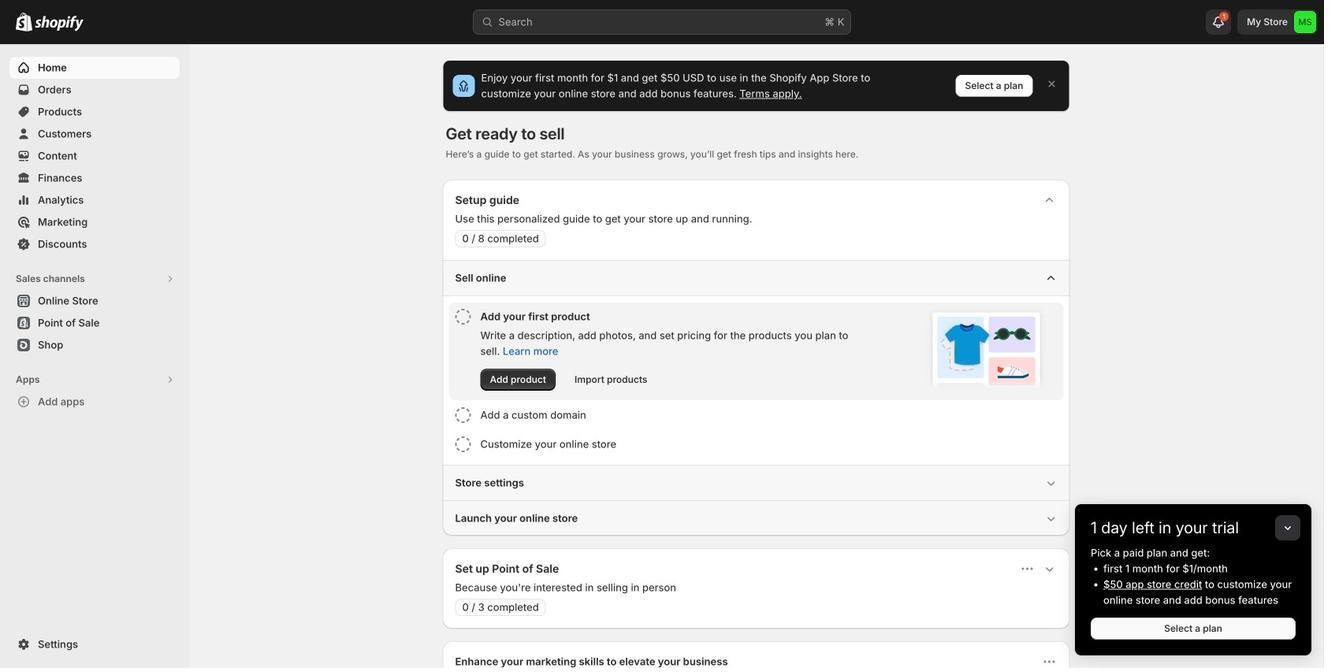 Task type: describe. For each thing, give the bounding box(es) containing it.
add your first product group
[[449, 303, 1064, 400]]

customize your online store group
[[449, 430, 1064, 459]]

sell online group
[[443, 260, 1070, 465]]



Task type: vqa. For each thing, say whether or not it's contained in the screenshot.
Online Store icon at the left of page
no



Task type: locate. For each thing, give the bounding box(es) containing it.
add a custom domain group
[[449, 401, 1064, 430]]

setup guide region
[[443, 180, 1070, 536]]

mark add your first product as done image
[[455, 309, 471, 325]]

0 horizontal spatial shopify image
[[16, 12, 32, 31]]

mark add a custom domain as done image
[[455, 407, 471, 423]]

shopify image
[[16, 12, 32, 31], [35, 16, 84, 31]]

my store image
[[1294, 11, 1316, 33]]

1 horizontal spatial shopify image
[[35, 16, 84, 31]]

mark customize your online store as done image
[[455, 437, 471, 452]]

guide categories group
[[443, 260, 1070, 536]]



